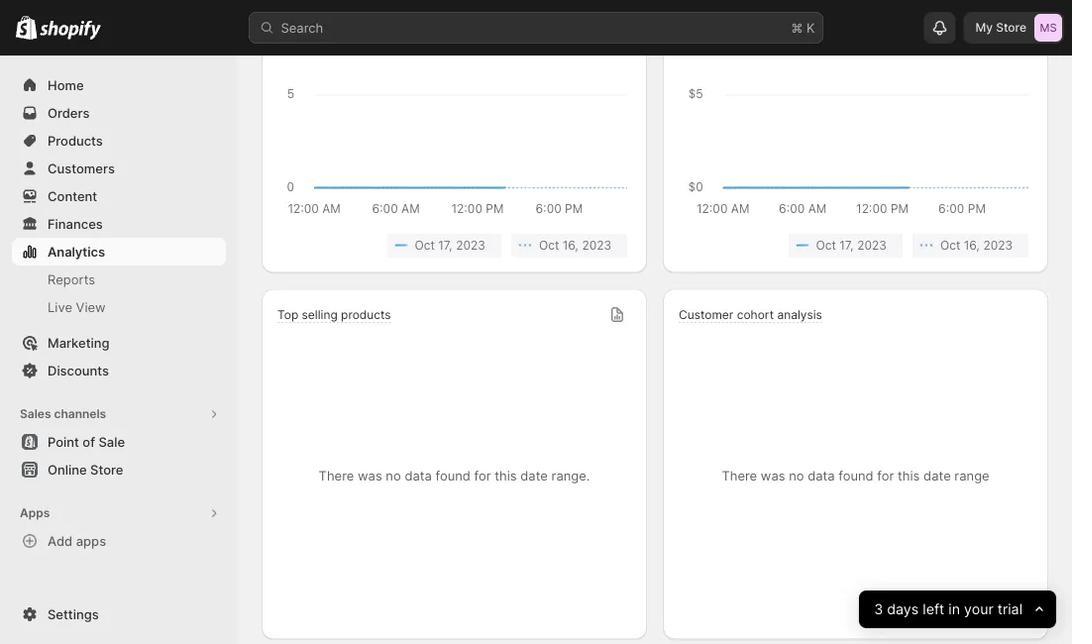 Task type: describe. For each thing, give the bounding box(es) containing it.
point of sale button
[[0, 428, 238, 456]]

store for my store
[[997, 20, 1027, 35]]

reports
[[48, 272, 95, 287]]

k
[[807, 20, 815, 35]]

add
[[48, 533, 73, 549]]

add apps
[[48, 533, 106, 549]]

content
[[48, 188, 97, 204]]

view
[[76, 299, 106, 315]]

marketing
[[48, 335, 110, 350]]

store for online store
[[90, 462, 123, 477]]

oct 17, 2023 for second oct 17, 2023 button from the right
[[415, 238, 486, 252]]

there was no data found for this date range
[[722, 468, 990, 484]]

oct 16, 2023 button for second oct 17, 2023 button from the right
[[511, 233, 628, 257]]

online store button
[[0, 456, 238, 484]]

cohort
[[737, 308, 774, 322]]

customers link
[[12, 155, 226, 182]]

online
[[48, 462, 87, 477]]

there for there was no data found for this date range.
[[319, 468, 354, 484]]

online store
[[48, 462, 123, 477]]

was for there was no data found for this date range
[[761, 468, 786, 484]]

2023 for "oct 16, 2023" button corresponding to 1st oct 17, 2023 button from right
[[984, 238, 1013, 252]]

sales
[[20, 407, 51, 421]]

analytics link
[[12, 238, 226, 266]]

for for range.
[[474, 468, 491, 484]]

2023 for 1st oct 17, 2023 button from right
[[858, 238, 887, 252]]

customer
[[679, 308, 734, 322]]

search
[[281, 20, 323, 35]]

found for range.
[[436, 468, 471, 484]]

point
[[48, 434, 79, 450]]

customers
[[48, 161, 115, 176]]

content link
[[12, 182, 226, 210]]

oct for "oct 16, 2023" button corresponding to 1st oct 17, 2023 button from right
[[941, 238, 961, 252]]

discounts link
[[12, 357, 226, 385]]

discounts
[[48, 363, 109, 378]]

this for range
[[898, 468, 920, 484]]

was for there was no data found for this date range.
[[358, 468, 382, 484]]

sales channels
[[20, 407, 106, 421]]

orders link
[[12, 99, 226, 127]]

oct 16, 2023 for second oct 17, 2023 button from the right
[[539, 238, 612, 252]]

oct 16, 2023 for 1st oct 17, 2023 button from right
[[941, 238, 1013, 252]]

3 days left in your trial
[[874, 601, 1023, 618]]

apps
[[76, 533, 106, 549]]

16, for second oct 17, 2023 button from the right
[[563, 238, 579, 252]]

customer cohort analysis
[[679, 308, 823, 322]]

16, for 1st oct 17, 2023 button from right
[[964, 238, 981, 252]]

2023 for "oct 16, 2023" button associated with second oct 17, 2023 button from the right
[[582, 238, 612, 252]]

⌘
[[792, 20, 803, 35]]



Task type: vqa. For each thing, say whether or not it's contained in the screenshot.
Oct 17, 2023
yes



Task type: locate. For each thing, give the bounding box(es) containing it.
my store image
[[1035, 14, 1063, 42]]

orders
[[48, 105, 90, 120]]

shopify image
[[40, 20, 101, 40]]

your
[[964, 601, 994, 618]]

products link
[[12, 127, 226, 155]]

0 horizontal spatial store
[[90, 462, 123, 477]]

2023 for second oct 17, 2023 button from the right
[[456, 238, 486, 252]]

0 horizontal spatial 17,
[[438, 238, 453, 252]]

1 horizontal spatial oct 17, 2023
[[816, 238, 887, 252]]

2 oct 17, 2023 from the left
[[816, 238, 887, 252]]

0 horizontal spatial list
[[282, 233, 628, 257]]

2 for from the left
[[878, 468, 895, 484]]

0 horizontal spatial oct 16, 2023
[[539, 238, 612, 252]]

1 oct 16, 2023 from the left
[[539, 238, 612, 252]]

2 16, from the left
[[964, 238, 981, 252]]

1 horizontal spatial data
[[808, 468, 835, 484]]

selling
[[302, 308, 338, 322]]

data for there was no data found for this date range.
[[405, 468, 432, 484]]

2 oct 17, 2023 button from the left
[[789, 233, 903, 257]]

date left range.
[[521, 468, 548, 484]]

store inside online store link
[[90, 462, 123, 477]]

store
[[997, 20, 1027, 35], [90, 462, 123, 477]]

1 horizontal spatial no
[[789, 468, 805, 484]]

1 list from the left
[[282, 233, 628, 257]]

oct 17, 2023 button
[[387, 233, 502, 257], [789, 233, 903, 257]]

live
[[48, 299, 72, 315]]

top selling products button
[[278, 307, 391, 324]]

17,
[[438, 238, 453, 252], [840, 238, 854, 252]]

left
[[923, 601, 945, 618]]

2 no from the left
[[789, 468, 805, 484]]

oct for 1st oct 17, 2023 button from right
[[816, 238, 837, 252]]

oct 16, 2023
[[539, 238, 612, 252], [941, 238, 1013, 252]]

shopify image
[[16, 15, 37, 39]]

of
[[83, 434, 95, 450]]

date
[[521, 468, 548, 484], [924, 468, 951, 484]]

1 horizontal spatial found
[[839, 468, 874, 484]]

2 oct from the left
[[539, 238, 559, 252]]

customer cohort analysis button
[[679, 307, 823, 324]]

point of sale link
[[12, 428, 226, 456]]

reports link
[[12, 266, 226, 293]]

17, for second oct 17, 2023 button from the right
[[438, 238, 453, 252]]

oct
[[415, 238, 435, 252], [539, 238, 559, 252], [816, 238, 837, 252], [941, 238, 961, 252]]

16,
[[563, 238, 579, 252], [964, 238, 981, 252]]

3 2023 from the left
[[858, 238, 887, 252]]

point of sale
[[48, 434, 125, 450]]

live view
[[48, 299, 106, 315]]

1 horizontal spatial there
[[722, 468, 758, 484]]

apps
[[20, 506, 50, 520]]

date for range
[[924, 468, 951, 484]]

1 oct 16, 2023 button from the left
[[511, 233, 628, 257]]

oct 17, 2023
[[415, 238, 486, 252], [816, 238, 887, 252]]

oct 16, 2023 button
[[511, 233, 628, 257], [913, 233, 1029, 257]]

2 there from the left
[[722, 468, 758, 484]]

2 oct 16, 2023 button from the left
[[913, 233, 1029, 257]]

3
[[874, 601, 883, 618]]

top selling products
[[278, 308, 391, 322]]

apps button
[[12, 500, 226, 527]]

there for there was no data found for this date range
[[722, 468, 758, 484]]

17, for 1st oct 17, 2023 button from right
[[840, 238, 854, 252]]

for
[[474, 468, 491, 484], [878, 468, 895, 484]]

date for range.
[[521, 468, 548, 484]]

0 horizontal spatial for
[[474, 468, 491, 484]]

trial
[[998, 601, 1023, 618]]

1 horizontal spatial date
[[924, 468, 951, 484]]

products
[[341, 308, 391, 322]]

for left range
[[878, 468, 895, 484]]

1 there from the left
[[319, 468, 354, 484]]

this left range.
[[495, 468, 517, 484]]

0 horizontal spatial oct 17, 2023 button
[[387, 233, 502, 257]]

1 for from the left
[[474, 468, 491, 484]]

2 2023 from the left
[[582, 238, 612, 252]]

was
[[358, 468, 382, 484], [761, 468, 786, 484]]

0 horizontal spatial there
[[319, 468, 354, 484]]

1 horizontal spatial store
[[997, 20, 1027, 35]]

channels
[[54, 407, 106, 421]]

1 horizontal spatial this
[[898, 468, 920, 484]]

top
[[278, 308, 299, 322]]

data for there was no data found for this date range
[[808, 468, 835, 484]]

1 no from the left
[[386, 468, 401, 484]]

analysis
[[778, 308, 823, 322]]

2 this from the left
[[898, 468, 920, 484]]

sales channels button
[[12, 401, 226, 428]]

finances
[[48, 216, 103, 231]]

no for there was no data found for this date range.
[[386, 468, 401, 484]]

found
[[436, 468, 471, 484], [839, 468, 874, 484]]

1 found from the left
[[436, 468, 471, 484]]

1 2023 from the left
[[456, 238, 486, 252]]

oct 17, 2023 for 1st oct 17, 2023 button from right
[[816, 238, 887, 252]]

store down the sale
[[90, 462, 123, 477]]

products
[[48, 133, 103, 148]]

oct 16, 2023 button for 1st oct 17, 2023 button from right
[[913, 233, 1029, 257]]

oct for "oct 16, 2023" button associated with second oct 17, 2023 button from the right
[[539, 238, 559, 252]]

1 oct 17, 2023 from the left
[[415, 238, 486, 252]]

in
[[949, 601, 960, 618]]

settings link
[[12, 601, 226, 629]]

range.
[[552, 468, 590, 484]]

oct for second oct 17, 2023 button from the right
[[415, 238, 435, 252]]

1 was from the left
[[358, 468, 382, 484]]

range
[[955, 468, 990, 484]]

no for there was no data found for this date range
[[789, 468, 805, 484]]

online store link
[[12, 456, 226, 484]]

0 horizontal spatial was
[[358, 468, 382, 484]]

this left range
[[898, 468, 920, 484]]

store right my on the top
[[997, 20, 1027, 35]]

for left range.
[[474, 468, 491, 484]]

date left range
[[924, 468, 951, 484]]

add apps button
[[12, 527, 226, 555]]

home link
[[12, 71, 226, 99]]

marketing link
[[12, 329, 226, 357]]

3 days left in your trial button
[[859, 591, 1057, 629]]

0 horizontal spatial data
[[405, 468, 432, 484]]

4 oct from the left
[[941, 238, 961, 252]]

2 was from the left
[[761, 468, 786, 484]]

2 17, from the left
[[840, 238, 854, 252]]

3 oct from the left
[[816, 238, 837, 252]]

1 horizontal spatial list
[[683, 233, 1029, 257]]

my
[[976, 20, 993, 35]]

finances link
[[12, 210, 226, 238]]

there
[[319, 468, 354, 484], [722, 468, 758, 484]]

2 data from the left
[[808, 468, 835, 484]]

1 oct 17, 2023 button from the left
[[387, 233, 502, 257]]

1 horizontal spatial for
[[878, 468, 895, 484]]

0 horizontal spatial this
[[495, 468, 517, 484]]

2 oct 16, 2023 from the left
[[941, 238, 1013, 252]]

home
[[48, 77, 84, 93]]

for for range
[[878, 468, 895, 484]]

there was no data found for this date range.
[[319, 468, 590, 484]]

0 horizontal spatial oct 16, 2023 button
[[511, 233, 628, 257]]

⌘ k
[[792, 20, 815, 35]]

1 vertical spatial store
[[90, 462, 123, 477]]

this
[[495, 468, 517, 484], [898, 468, 920, 484]]

1 this from the left
[[495, 468, 517, 484]]

2023
[[456, 238, 486, 252], [582, 238, 612, 252], [858, 238, 887, 252], [984, 238, 1013, 252]]

1 16, from the left
[[563, 238, 579, 252]]

1 data from the left
[[405, 468, 432, 484]]

0 horizontal spatial found
[[436, 468, 471, 484]]

my store
[[976, 20, 1027, 35]]

1 horizontal spatial oct 16, 2023 button
[[913, 233, 1029, 257]]

1 horizontal spatial was
[[761, 468, 786, 484]]

found for range
[[839, 468, 874, 484]]

list
[[282, 233, 628, 257], [683, 233, 1029, 257]]

1 17, from the left
[[438, 238, 453, 252]]

1 horizontal spatial 17,
[[840, 238, 854, 252]]

settings
[[48, 607, 99, 622]]

no
[[386, 468, 401, 484], [789, 468, 805, 484]]

2 date from the left
[[924, 468, 951, 484]]

this for range.
[[495, 468, 517, 484]]

1 oct from the left
[[415, 238, 435, 252]]

days
[[887, 601, 919, 618]]

sale
[[99, 434, 125, 450]]

data
[[405, 468, 432, 484], [808, 468, 835, 484]]

1 horizontal spatial oct 17, 2023 button
[[789, 233, 903, 257]]

0 horizontal spatial date
[[521, 468, 548, 484]]

0 horizontal spatial oct 17, 2023
[[415, 238, 486, 252]]

0 vertical spatial store
[[997, 20, 1027, 35]]

1 date from the left
[[521, 468, 548, 484]]

0 horizontal spatial 16,
[[563, 238, 579, 252]]

0 horizontal spatial no
[[386, 468, 401, 484]]

2 found from the left
[[839, 468, 874, 484]]

live view link
[[12, 293, 226, 321]]

analytics
[[48, 244, 105, 259]]

2 list from the left
[[683, 233, 1029, 257]]

1 horizontal spatial 16,
[[964, 238, 981, 252]]

1 horizontal spatial oct 16, 2023
[[941, 238, 1013, 252]]

4 2023 from the left
[[984, 238, 1013, 252]]



